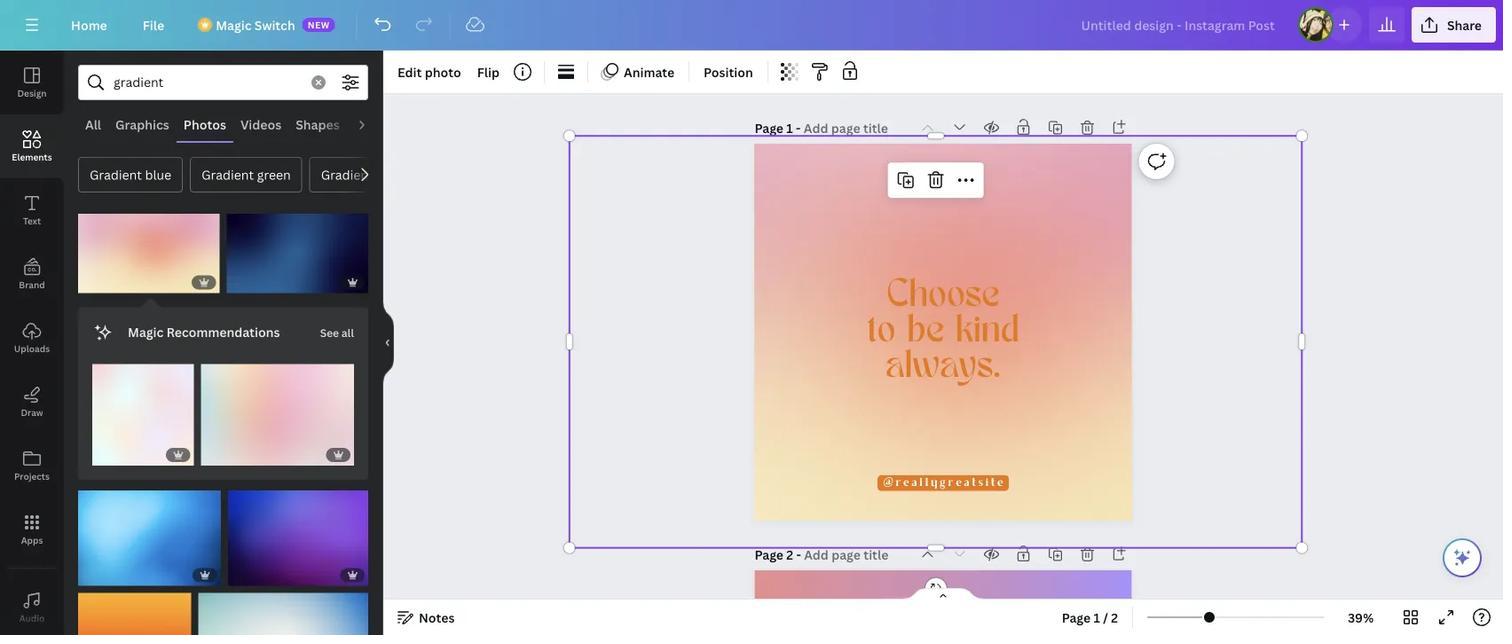 Task type: describe. For each thing, give the bounding box(es) containing it.
all
[[85, 116, 101, 133]]

see
[[320, 326, 339, 341]]

text button
[[0, 178, 64, 242]]

see all
[[320, 326, 354, 341]]

side panel tab list
[[0, 51, 64, 636]]

be
[[907, 313, 945, 351]]

design button
[[0, 51, 64, 115]]

file
[[143, 16, 164, 33]]

audio inside side panel tab list
[[19, 613, 45, 625]]

gradient for gradient red
[[321, 166, 374, 183]]

apps button
[[0, 498, 64, 562]]

page 1 / 2 button
[[1055, 604, 1126, 632]]

gradient for gradient blue
[[90, 166, 142, 183]]

brand button
[[0, 242, 64, 306]]

all
[[342, 326, 354, 341]]

1 for /
[[1094, 609, 1101, 626]]

videos
[[241, 116, 282, 133]]

main menu bar
[[0, 0, 1504, 51]]

abstract blur image
[[201, 365, 354, 466]]

kind
[[956, 313, 1020, 351]]

recommendations
[[167, 324, 280, 341]]

2 inside button
[[1112, 609, 1119, 626]]

videos button
[[233, 107, 289, 141]]

flip
[[477, 63, 500, 80]]

photo
[[425, 63, 461, 80]]

gradient blue
[[90, 166, 171, 183]]

page 1 -
[[755, 119, 804, 136]]

new
[[308, 19, 330, 31]]

notes
[[419, 609, 455, 626]]

text
[[23, 215, 41, 227]]

gradient blue button
[[78, 157, 183, 193]]

choose to be kind always.
[[868, 278, 1020, 387]]

home
[[71, 16, 107, 33]]

edit photo
[[398, 63, 461, 80]]

always.
[[886, 349, 1001, 387]]

page for page 1
[[755, 119, 784, 136]]

uploads button
[[0, 306, 64, 370]]

gradient red
[[321, 166, 397, 183]]

choose
[[887, 278, 1000, 316]]

file button
[[129, 7, 179, 43]]

39% button
[[1333, 604, 1390, 632]]

shapes
[[296, 116, 340, 133]]

pink gradient background image
[[78, 214, 220, 294]]

draw button
[[0, 370, 64, 434]]

see all button
[[318, 315, 356, 350]]

gradient for gradient green
[[202, 166, 254, 183]]

magic for magic switch
[[216, 16, 252, 33]]

colorful gradient square image
[[92, 365, 194, 466]]

photos
[[184, 116, 226, 133]]

hide image
[[383, 301, 394, 386]]

magic recommendations
[[128, 324, 280, 341]]

Search elements search field
[[114, 66, 301, 99]]

notes button
[[391, 604, 462, 632]]

animate button
[[596, 58, 682, 86]]



Task type: locate. For each thing, give the bounding box(es) containing it.
1 vertical spatial magic
[[128, 324, 164, 341]]

@reallygreatsite
[[884, 478, 1006, 489]]

Design title text field
[[1068, 7, 1292, 43]]

audio button down apps
[[0, 576, 64, 636]]

color background image
[[228, 491, 368, 586]]

page for page 2
[[755, 546, 784, 563]]

magic left switch
[[216, 16, 252, 33]]

design
[[17, 87, 47, 99]]

1 vertical spatial audio
[[19, 613, 45, 625]]

2 left page title text box
[[787, 546, 794, 563]]

show pages image
[[901, 588, 986, 602]]

- for page 1 -
[[796, 119, 801, 136]]

/
[[1104, 609, 1109, 626]]

canva assistant image
[[1452, 548, 1474, 569]]

1 vertical spatial page
[[755, 546, 784, 563]]

home link
[[57, 7, 121, 43]]

1 horizontal spatial magic
[[216, 16, 252, 33]]

0 vertical spatial magic
[[216, 16, 252, 33]]

1 vertical spatial -
[[797, 546, 802, 563]]

page inside button
[[1062, 609, 1091, 626]]

1 horizontal spatial audio button
[[347, 107, 397, 141]]

1 vertical spatial 2
[[1112, 609, 1119, 626]]

position button
[[697, 58, 761, 86]]

blue gradient background image
[[78, 491, 221, 586]]

all button
[[78, 107, 108, 141]]

flip button
[[470, 58, 507, 86]]

magic inside main 'menu bar'
[[216, 16, 252, 33]]

page 2 -
[[755, 546, 805, 563]]

red
[[377, 166, 397, 183]]

3 gradient from the left
[[321, 166, 374, 183]]

group
[[78, 203, 220, 294], [227, 203, 368, 294], [92, 354, 194, 466], [201, 354, 354, 466], [78, 480, 221, 586], [228, 480, 368, 586], [78, 583, 191, 636], [199, 583, 368, 636]]

projects button
[[0, 434, 64, 498]]

1 left page title text field
[[787, 119, 793, 136]]

photos button
[[177, 107, 233, 141]]

1 vertical spatial audio button
[[0, 576, 64, 636]]

1 inside button
[[1094, 609, 1101, 626]]

gradient left the green
[[202, 166, 254, 183]]

gradient left red
[[321, 166, 374, 183]]

1 horizontal spatial gradient
[[202, 166, 254, 183]]

- left page title text box
[[797, 546, 802, 563]]

2 horizontal spatial gradient
[[321, 166, 374, 183]]

graphics button
[[108, 107, 177, 141]]

2 vertical spatial page
[[1062, 609, 1091, 626]]

0 horizontal spatial audio button
[[0, 576, 64, 636]]

magic switch
[[216, 16, 295, 33]]

0 vertical spatial -
[[796, 119, 801, 136]]

audio
[[354, 116, 390, 133], [19, 613, 45, 625]]

-
[[796, 119, 801, 136], [797, 546, 802, 563]]

audio up gradient red
[[354, 116, 390, 133]]

gradient green
[[202, 166, 291, 183]]

page down position dropdown button on the top
[[755, 119, 784, 136]]

animate
[[624, 63, 675, 80]]

page
[[755, 119, 784, 136], [755, 546, 784, 563], [1062, 609, 1091, 626]]

2 gradient from the left
[[202, 166, 254, 183]]

- for page 2 -
[[797, 546, 802, 563]]

gradient left blue
[[90, 166, 142, 183]]

39%
[[1349, 609, 1375, 626]]

share
[[1448, 16, 1483, 33]]

0 horizontal spatial 2
[[787, 546, 794, 563]]

0 horizontal spatial 1
[[787, 119, 793, 136]]

0 vertical spatial audio button
[[347, 107, 397, 141]]

edit photo button
[[391, 58, 469, 86]]

aesthetic geometric minimalist line image
[[792, 213, 1096, 452]]

a blue color gradient image
[[199, 593, 368, 636]]

gradient green button
[[190, 157, 303, 193]]

edit
[[398, 63, 422, 80]]

0 vertical spatial 1
[[787, 119, 793, 136]]

1 gradient from the left
[[90, 166, 142, 183]]

1 horizontal spatial 1
[[1094, 609, 1101, 626]]

red orange gradient background image
[[78, 593, 191, 636]]

Page title text field
[[804, 119, 890, 137]]

1 left /
[[1094, 609, 1101, 626]]

0 vertical spatial audio
[[354, 116, 390, 133]]

share button
[[1412, 7, 1497, 43]]

Page title text field
[[805, 546, 891, 564]]

1 - from the top
[[796, 119, 801, 136]]

shapes button
[[289, 107, 347, 141]]

magic for magic recommendations
[[128, 324, 164, 341]]

2 - from the top
[[797, 546, 802, 563]]

page left /
[[1062, 609, 1091, 626]]

0 horizontal spatial magic
[[128, 324, 164, 341]]

to
[[868, 313, 896, 351]]

draw
[[21, 407, 43, 419]]

2
[[787, 546, 794, 563], [1112, 609, 1119, 626]]

audio button up gradient red
[[347, 107, 397, 141]]

audio button
[[347, 107, 397, 141], [0, 576, 64, 636]]

elements
[[12, 151, 52, 163]]

green
[[257, 166, 291, 183]]

brand
[[19, 279, 45, 291]]

- left page title text field
[[796, 119, 801, 136]]

apps
[[21, 534, 43, 546]]

graphics
[[115, 116, 169, 133]]

2 right /
[[1112, 609, 1119, 626]]

switch
[[255, 16, 295, 33]]

magic left recommendations
[[128, 324, 164, 341]]

0 horizontal spatial audio
[[19, 613, 45, 625]]

1 for -
[[787, 119, 793, 136]]

gradient
[[90, 166, 142, 183], [202, 166, 254, 183], [321, 166, 374, 183]]

page left page title text box
[[755, 546, 784, 563]]

gradient red button
[[310, 157, 408, 193]]

1 horizontal spatial audio
[[354, 116, 390, 133]]

0 vertical spatial 2
[[787, 546, 794, 563]]

elements button
[[0, 115, 64, 178]]

magic
[[216, 16, 252, 33], [128, 324, 164, 341]]

0 horizontal spatial gradient
[[90, 166, 142, 183]]

blue
[[145, 166, 171, 183]]

0 vertical spatial page
[[755, 119, 784, 136]]

page 1 / 2
[[1062, 609, 1119, 626]]

projects
[[14, 471, 50, 483]]

audio down apps
[[19, 613, 45, 625]]

position
[[704, 63, 754, 80]]

uploads
[[14, 343, 50, 355]]

1 horizontal spatial 2
[[1112, 609, 1119, 626]]

gradient blue background image
[[227, 214, 368, 294]]

1 vertical spatial 1
[[1094, 609, 1101, 626]]

1
[[787, 119, 793, 136], [1094, 609, 1101, 626]]



Task type: vqa. For each thing, say whether or not it's contained in the screenshot.
Edit photo popup button at left top
yes



